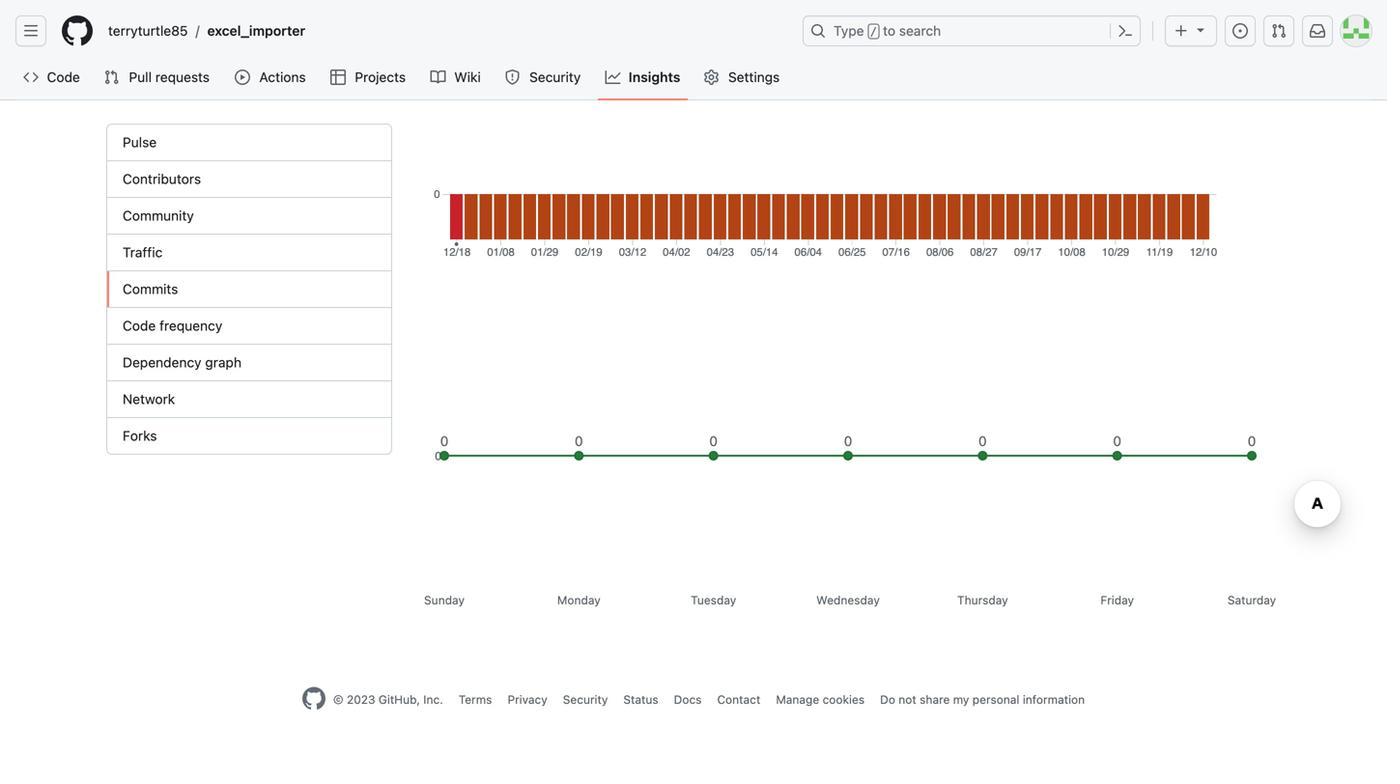 Task type: describe. For each thing, give the bounding box(es) containing it.
privacy
[[508, 693, 548, 707]]

gear image
[[704, 70, 719, 85]]

terms
[[459, 693, 492, 707]]

community link
[[107, 198, 391, 235]]

shield image
[[505, 70, 520, 85]]

my
[[953, 693, 970, 707]]

traffic link
[[107, 235, 391, 272]]

2023
[[347, 693, 375, 707]]

code image
[[23, 70, 39, 85]]

pull
[[129, 69, 152, 85]]

settings
[[728, 69, 780, 85]]

insights link
[[598, 63, 688, 92]]

© 2023 github, inc.
[[333, 693, 443, 707]]

manage
[[776, 693, 820, 707]]

settings link
[[696, 63, 789, 92]]

command palette image
[[1118, 23, 1133, 39]]

code frequency link
[[107, 308, 391, 345]]

forks
[[123, 428, 157, 444]]

dependency
[[123, 355, 202, 371]]

/ for terryturtle85
[[196, 23, 200, 39]]

terryturtle85 / excel_importer
[[108, 23, 305, 39]]

manage cookies button
[[776, 691, 865, 709]]

status link
[[624, 693, 659, 707]]

code frequency
[[123, 318, 222, 334]]

privacy link
[[508, 693, 548, 707]]

contributors
[[123, 171, 201, 187]]

docs
[[674, 693, 702, 707]]

0 vertical spatial security link
[[497, 63, 590, 92]]

frequency
[[160, 318, 222, 334]]

requests
[[155, 69, 210, 85]]

network
[[123, 391, 175, 407]]

type / to search
[[834, 23, 941, 39]]

personal
[[973, 693, 1020, 707]]

code for code
[[47, 69, 80, 85]]

issue opened image
[[1233, 23, 1248, 39]]

contact
[[717, 693, 761, 707]]

actions
[[259, 69, 306, 85]]

actions link
[[227, 63, 315, 92]]

play image
[[235, 70, 250, 85]]

contributors link
[[107, 161, 391, 198]]

dependency graph link
[[107, 345, 391, 382]]

commits link
[[107, 272, 391, 308]]

network link
[[107, 382, 391, 418]]

github,
[[379, 693, 420, 707]]

graph image
[[606, 70, 621, 85]]

to
[[883, 23, 896, 39]]

projects link
[[323, 63, 415, 92]]

traffic
[[123, 244, 163, 260]]

community
[[123, 208, 194, 224]]

do
[[880, 693, 896, 707]]

terryturtle85
[[108, 23, 188, 39]]

inc.
[[423, 693, 443, 707]]

code link
[[15, 63, 88, 92]]



Task type: locate. For each thing, give the bounding box(es) containing it.
1 horizontal spatial homepage image
[[302, 688, 325, 711]]

security link
[[497, 63, 590, 92], [563, 693, 608, 707]]

contact link
[[717, 693, 761, 707]]

code inside insights element
[[123, 318, 156, 334]]

code down commits
[[123, 318, 156, 334]]

1 horizontal spatial /
[[870, 25, 877, 39]]

graph
[[205, 355, 242, 371]]

/ left to
[[870, 25, 877, 39]]

list containing terryturtle85 / excel_importer
[[100, 15, 791, 46]]

git pull request image
[[104, 70, 119, 85]]

code right code image
[[47, 69, 80, 85]]

type
[[834, 23, 864, 39]]

do not share my personal information button
[[880, 691, 1085, 709]]

/ inside type / to search
[[870, 25, 877, 39]]

©
[[333, 693, 344, 707]]

not
[[899, 693, 917, 707]]

do not share my personal information
[[880, 693, 1085, 707]]

/ up requests
[[196, 23, 200, 39]]

plus image
[[1174, 23, 1189, 39]]

homepage image left ©
[[302, 688, 325, 711]]

1 vertical spatial homepage image
[[302, 688, 325, 711]]

commits
[[123, 281, 178, 297]]

forks link
[[107, 418, 391, 454]]

pull requests link
[[96, 63, 219, 92]]

pulse link
[[107, 125, 391, 161]]

security link left status
[[563, 693, 608, 707]]

1 vertical spatial security
[[563, 693, 608, 707]]

cookies
[[823, 693, 865, 707]]

excel_importer
[[207, 23, 305, 39]]

docs link
[[674, 693, 702, 707]]

search
[[899, 23, 941, 39]]

/ inside terryturtle85 / excel_importer
[[196, 23, 200, 39]]

list
[[100, 15, 791, 46]]

book image
[[430, 70, 446, 85]]

insights
[[629, 69, 681, 85]]

share
[[920, 693, 950, 707]]

homepage image
[[62, 15, 93, 46], [302, 688, 325, 711]]

security left status
[[563, 693, 608, 707]]

terms link
[[459, 693, 492, 707]]

dependency graph
[[123, 355, 242, 371]]

wiki
[[454, 69, 481, 85]]

git pull request image
[[1272, 23, 1287, 39]]

security link left graph image
[[497, 63, 590, 92]]

status
[[624, 693, 659, 707]]

1 horizontal spatial code
[[123, 318, 156, 334]]

0 vertical spatial code
[[47, 69, 80, 85]]

code for code frequency
[[123, 318, 156, 334]]

homepage image up code link
[[62, 15, 93, 46]]

information
[[1023, 693, 1085, 707]]

triangle down image
[[1193, 22, 1209, 37]]

manage cookies
[[776, 693, 865, 707]]

0 vertical spatial homepage image
[[62, 15, 93, 46]]

insights element
[[106, 124, 392, 455]]

/ for type
[[870, 25, 877, 39]]

0 horizontal spatial code
[[47, 69, 80, 85]]

notifications image
[[1310, 23, 1326, 39]]

code
[[47, 69, 80, 85], [123, 318, 156, 334]]

/
[[196, 23, 200, 39], [870, 25, 877, 39]]

terryturtle85 link
[[100, 15, 196, 46]]

0 vertical spatial security
[[530, 69, 581, 85]]

0 horizontal spatial /
[[196, 23, 200, 39]]

wiki link
[[423, 63, 489, 92]]

security
[[530, 69, 581, 85], [563, 693, 608, 707]]

1 vertical spatial code
[[123, 318, 156, 334]]

security right "shield" image
[[530, 69, 581, 85]]

excel_importer link
[[200, 15, 313, 46]]

table image
[[330, 70, 346, 85]]

0 horizontal spatial homepage image
[[62, 15, 93, 46]]

1 vertical spatial security link
[[563, 693, 608, 707]]

pull requests
[[129, 69, 210, 85]]

pulse
[[123, 134, 157, 150]]

projects
[[355, 69, 406, 85]]



Task type: vqa. For each thing, say whether or not it's contained in the screenshot.
Copy to clipboard image
no



